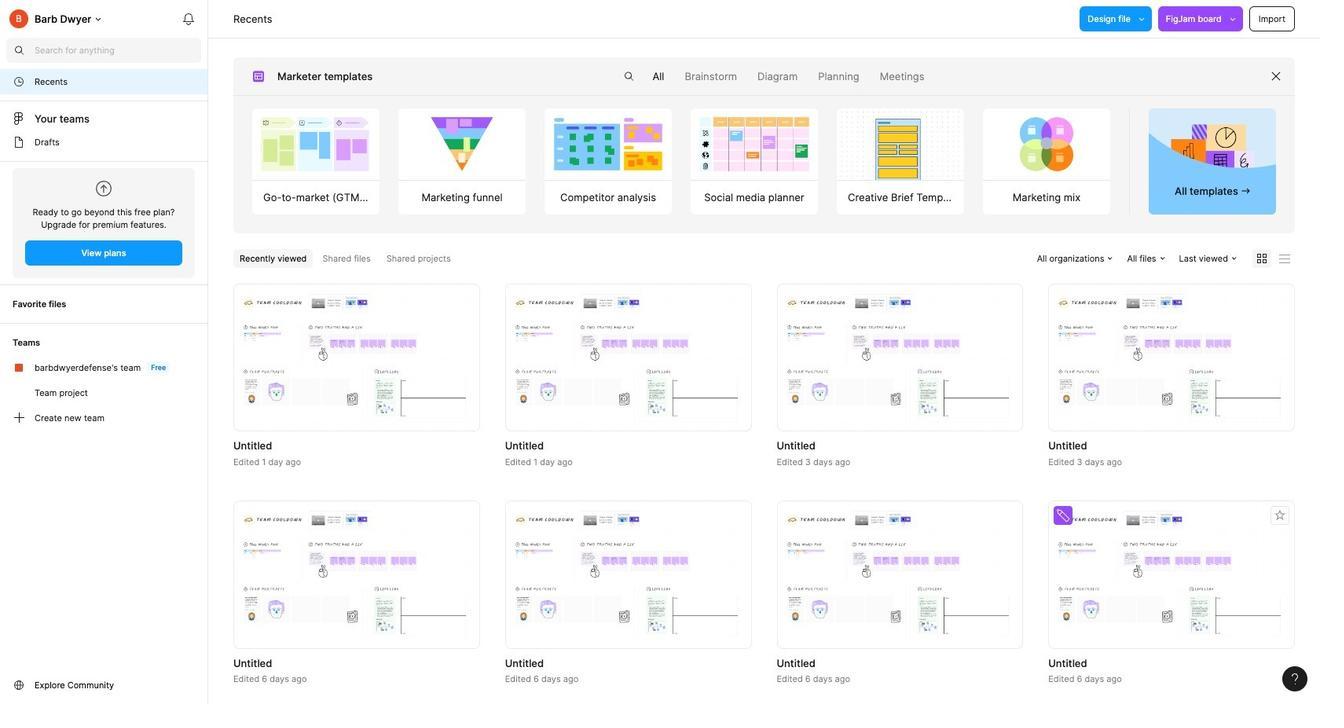 Task type: locate. For each thing, give the bounding box(es) containing it.
file thumbnail image
[[241, 294, 472, 422], [513, 294, 744, 422], [785, 294, 1016, 422], [1057, 294, 1288, 422], [241, 511, 472, 639], [513, 511, 744, 639], [785, 511, 1016, 639], [1057, 511, 1288, 639]]

Search for anything text field
[[35, 44, 201, 57]]

recent 16 image
[[13, 75, 25, 88]]

0 horizontal spatial search 32 image
[[6, 38, 31, 63]]

search 32 image up competitor analysis image
[[617, 64, 642, 89]]

competitor analysis image
[[545, 109, 672, 180]]

social media planner image
[[691, 109, 818, 180]]

search 32 image up recent 16 icon
[[6, 38, 31, 63]]

bell 32 image
[[176, 6, 201, 31]]

marketing mix image
[[984, 109, 1111, 180]]

marketing funnel image
[[399, 109, 526, 180]]

page 16 image
[[13, 136, 25, 149]]

see all all templates image
[[1172, 123, 1255, 178]]

1 vertical spatial search 32 image
[[617, 64, 642, 89]]

creative brief template image
[[830, 109, 972, 180]]

search 32 image
[[6, 38, 31, 63], [617, 64, 642, 89]]



Task type: vqa. For each thing, say whether or not it's contained in the screenshot.
Team meeting agenda image
no



Task type: describe. For each thing, give the bounding box(es) containing it.
1 horizontal spatial search 32 image
[[617, 64, 642, 89]]

0 vertical spatial search 32 image
[[6, 38, 31, 63]]

community 16 image
[[13, 679, 25, 692]]

go-to-market (gtm) strategy image
[[253, 109, 379, 180]]



